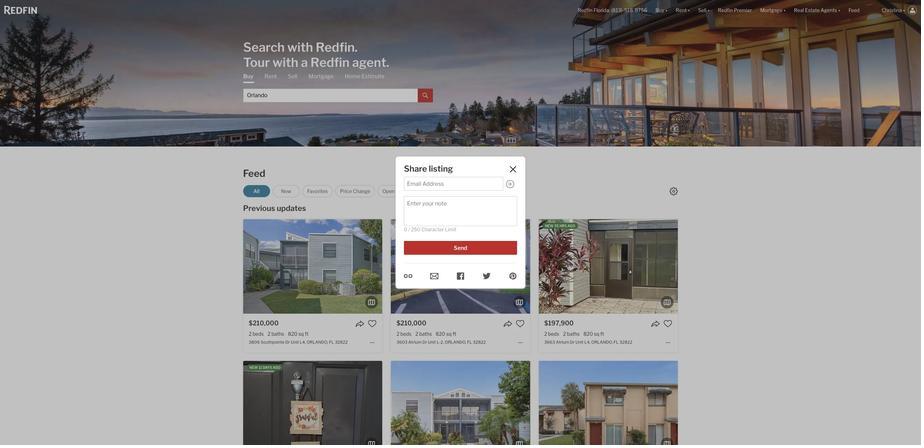 Task type: locate. For each thing, give the bounding box(es) containing it.
redfin up the mortgage
[[310, 55, 350, 70]]

1 2 baths from the left
[[268, 331, 284, 337]]

2 favorite button image from the left
[[663, 319, 672, 328]]

feed button
[[844, 0, 878, 21]]

open
[[382, 188, 395, 194]]

baths
[[271, 331, 284, 337], [419, 331, 432, 337], [567, 331, 580, 337]]

3603 atrium dr unit l-2, orlando, fl 32822
[[396, 340, 486, 345]]

820 sq ft for 3603
[[436, 331, 456, 337]]

2 horizontal spatial beds
[[548, 331, 559, 337]]

baths up southpointe
[[271, 331, 284, 337]]

redfin premier
[[718, 7, 752, 13]]

change right price
[[353, 188, 370, 194]]

820 for 3663
[[583, 331, 593, 337]]

1 photo of 3663 atrium dr unit l4, orlando, fl 32822 image from the left
[[400, 219, 539, 314]]

1 horizontal spatial favorite button image
[[663, 319, 672, 328]]

2 dr from the left
[[422, 340, 427, 345]]

ft up the 3603 atrium dr unit l-2, orlando, fl 32822
[[453, 331, 456, 337]]

unit for 3806
[[291, 340, 299, 345]]

rent link
[[264, 73, 277, 80]]

3 ft from the left
[[600, 331, 604, 337]]

2 horizontal spatial dr
[[570, 340, 575, 345]]

beds
[[253, 331, 264, 337], [400, 331, 411, 337], [548, 331, 559, 337]]

1 vertical spatial ago
[[273, 366, 280, 370]]

2 up southpointe
[[268, 331, 270, 337]]

new left 11
[[249, 366, 258, 370]]

1 32822 from the left
[[335, 340, 348, 345]]

1 horizontal spatial atrium
[[556, 340, 569, 345]]

1 horizontal spatial new
[[545, 224, 553, 228]]

0 horizontal spatial beds
[[253, 331, 264, 337]]

1 horizontal spatial ft
[[453, 331, 456, 337]]

a
[[301, 55, 308, 70]]

photo of 3806 southpointe dr unit l4, orlando, fl 32822 image
[[104, 219, 243, 314], [243, 219, 382, 314], [382, 219, 521, 314]]

2 horizontal spatial sq
[[594, 331, 599, 337]]

3 sq from the left
[[594, 331, 599, 337]]

redfin left premier
[[718, 7, 733, 13]]

tour
[[243, 55, 270, 70]]

sq for 3806 southpointe dr unit l4, orlando, fl 32822
[[298, 331, 304, 337]]

l4,
[[300, 340, 306, 345], [584, 340, 590, 345]]

beds up the 3806
[[253, 331, 264, 337]]

1 horizontal spatial 2 beds
[[396, 331, 411, 337]]

2 change from the left
[[498, 188, 515, 194]]

1 horizontal spatial unit
[[428, 340, 436, 345]]

search with redfin. tour with a redfin agent.
[[243, 39, 389, 70]]

ago
[[568, 224, 575, 228], [273, 366, 280, 370]]

3 photo of 3806 southpointe dr unit l4, orlando, fl 32822 image from the left
[[382, 219, 521, 314]]

3 32822 from the left
[[619, 340, 632, 345]]

change
[[353, 188, 370, 194], [498, 188, 515, 194]]

0 vertical spatial new
[[545, 224, 553, 228]]

1 820 from the left
[[288, 331, 297, 337]]

limit
[[445, 227, 456, 232]]

2 up 3603
[[396, 331, 399, 337]]

2 photo of 3663 atrium dr unit l4, orlando, fl 32822 image from the left
[[539, 219, 678, 314]]

fl for $210,000
[[329, 340, 334, 345]]

open house
[[382, 188, 410, 194]]

redfin
[[578, 7, 593, 13], [718, 7, 733, 13], [310, 55, 350, 70]]

820
[[288, 331, 297, 337], [436, 331, 445, 337], [583, 331, 593, 337]]

2 beds up 3603
[[396, 331, 411, 337]]

2 horizontal spatial 2 baths
[[563, 331, 580, 337]]

new
[[545, 224, 553, 228], [249, 366, 258, 370]]

2 horizontal spatial fl
[[614, 340, 619, 345]]

2 fl from the left
[[467, 340, 472, 345]]

1 horizontal spatial $210,000
[[396, 320, 426, 327]]

2 2 baths from the left
[[415, 331, 432, 337]]

1 horizontal spatial 820
[[436, 331, 445, 337]]

0 horizontal spatial atrium
[[408, 340, 421, 345]]

0 vertical spatial feed
[[849, 7, 860, 13]]

buy link
[[243, 73, 253, 83]]

ft for 3663 atrium dr unit l4, orlando, fl 32822
[[600, 331, 604, 337]]

2 up the 3806
[[249, 331, 252, 337]]

1 change from the left
[[353, 188, 370, 194]]

0 horizontal spatial baths
[[271, 331, 284, 337]]

beds for 3806
[[253, 331, 264, 337]]

2 $210,000 from the left
[[396, 320, 426, 327]]

2 beds up the 3806
[[249, 331, 264, 337]]

2 horizontal spatial 820
[[583, 331, 593, 337]]

1 unit from the left
[[291, 340, 299, 345]]

3 fl from the left
[[614, 340, 619, 345]]

new
[[281, 188, 291, 194]]

photo of 4504 commander dr #1835, orlando, fl 32822 image
[[104, 361, 243, 445], [243, 361, 382, 445], [382, 361, 521, 445]]

new for new 35 hrs ago
[[545, 224, 553, 228]]

3 dr from the left
[[570, 340, 575, 345]]

change inside option
[[498, 188, 515, 194]]

house
[[396, 188, 410, 194]]

0 horizontal spatial 820 sq ft
[[288, 331, 309, 337]]

dr left l-
[[422, 340, 427, 345]]

3 2 baths from the left
[[563, 331, 580, 337]]

ago for new 11 days ago
[[273, 366, 280, 370]]

florida:
[[594, 7, 610, 13]]

820 sq ft for 3663
[[583, 331, 604, 337]]

2 baths for 3806
[[268, 331, 284, 337]]

2 820 from the left
[[436, 331, 445, 337]]

1 820 sq ft from the left
[[288, 331, 309, 337]]

feed
[[849, 7, 860, 13], [243, 168, 265, 179]]

1 horizontal spatial 820 sq ft
[[436, 331, 456, 337]]

0 horizontal spatial favorite button checkbox
[[368, 319, 377, 328]]

2 2 beds from the left
[[396, 331, 411, 337]]

ft
[[305, 331, 309, 337], [453, 331, 456, 337], [600, 331, 604, 337]]

status
[[482, 188, 497, 194]]

2 baths down $197,900
[[563, 331, 580, 337]]

1 vertical spatial new
[[249, 366, 258, 370]]

1 fl from the left
[[329, 340, 334, 345]]

2,
[[440, 340, 444, 345]]

ft for 3806 southpointe dr unit l4, orlando, fl 32822
[[305, 331, 309, 337]]

dr right southpointe
[[285, 340, 290, 345]]

/
[[408, 227, 410, 232]]

redfin premier button
[[714, 0, 756, 21]]

2 baths
[[268, 331, 284, 337], [415, 331, 432, 337], [563, 331, 580, 337]]

ago for new 35 hrs ago
[[568, 224, 575, 228]]

1 $210,000 from the left
[[249, 320, 279, 327]]

$197,900
[[544, 320, 574, 327]]

l-
[[437, 340, 440, 345]]

photo of 4000 atrium dr #4000, orlando, fl 32822 image
[[252, 361, 391, 445], [391, 361, 530, 445], [530, 361, 669, 445]]

sq up the '3663 atrium dr unit l4, orlando, fl 32822'
[[594, 331, 599, 337]]

1 horizontal spatial 32822
[[473, 340, 486, 345]]

2 down $197,900
[[563, 331, 566, 337]]

updates
[[277, 204, 306, 213]]

820 up the '3663 atrium dr unit l4, orlando, fl 32822'
[[583, 331, 593, 337]]

tab list
[[243, 73, 433, 102]]

2 l4, from the left
[[584, 340, 590, 345]]

favorite button image
[[368, 319, 377, 328]]

2 horizontal spatial redfin
[[718, 7, 733, 13]]

home estimate
[[345, 73, 385, 80]]

price change
[[340, 188, 370, 194]]

baths up the '3663 atrium dr unit l4, orlando, fl 32822'
[[567, 331, 580, 337]]

1 horizontal spatial beds
[[400, 331, 411, 337]]

0 vertical spatial ago
[[568, 224, 575, 228]]

3663
[[544, 340, 555, 345]]

820 sq ft
[[288, 331, 309, 337], [436, 331, 456, 337], [583, 331, 604, 337]]

2 32822 from the left
[[473, 340, 486, 345]]

photo of 3603 atrium dr unit l-2, orlando, fl 32822 image
[[252, 219, 391, 314], [391, 219, 530, 314], [530, 219, 669, 314]]

photo of 4211 s semoran blvd #1, orlando, fl 32822 image
[[400, 361, 539, 445], [539, 361, 678, 445], [678, 361, 817, 445]]

atrium right 3603
[[408, 340, 421, 345]]

1 horizontal spatial ago
[[568, 224, 575, 228]]

820 up 3806 southpointe dr unit l4, orlando, fl 32822
[[288, 331, 297, 337]]

1 horizontal spatial fl
[[467, 340, 472, 345]]

2 atrium from the left
[[556, 340, 569, 345]]

beds for 3663
[[548, 331, 559, 337]]

820 sq ft up "2,"
[[436, 331, 456, 337]]

0 horizontal spatial 2 baths
[[268, 331, 284, 337]]

favorite button checkbox
[[663, 319, 672, 328]]

with
[[287, 39, 313, 55], [273, 55, 298, 70]]

favorite button checkbox for 3603 atrium dr unit l-2, orlando, fl 32822
[[516, 319, 524, 328]]

fl
[[329, 340, 334, 345], [467, 340, 472, 345], [614, 340, 619, 345]]

3 2 from the left
[[396, 331, 399, 337]]

2 horizontal spatial orlando,
[[591, 340, 613, 345]]

ago right "days"
[[273, 366, 280, 370]]

1 baths from the left
[[271, 331, 284, 337]]

3 photo of 4000 atrium dr #4000, orlando, fl 32822 image from the left
[[530, 361, 669, 445]]

3 820 sq ft from the left
[[583, 331, 604, 337]]

1 l4, from the left
[[300, 340, 306, 345]]

tab list containing buy
[[243, 73, 433, 102]]

1 dr from the left
[[285, 340, 290, 345]]

1 horizontal spatial favorite button checkbox
[[516, 319, 524, 328]]

ft up 3806 southpointe dr unit l4, orlando, fl 32822
[[305, 331, 309, 337]]

favorite button checkbox
[[368, 319, 377, 328], [516, 319, 524, 328]]

8756
[[635, 7, 647, 13]]

2 horizontal spatial ft
[[600, 331, 604, 337]]

fl for $197,900
[[614, 340, 619, 345]]

0 horizontal spatial dr
[[285, 340, 290, 345]]

1 horizontal spatial dr
[[422, 340, 427, 345]]

0 / 250 character limit
[[404, 227, 456, 232]]

32822 for $197,900
[[619, 340, 632, 345]]

1 horizontal spatial feed
[[849, 7, 860, 13]]

0 horizontal spatial ago
[[273, 366, 280, 370]]

Insights radio
[[418, 185, 445, 197]]

2 photo of 3806 southpointe dr unit l4, orlando, fl 32822 image from the left
[[243, 219, 382, 314]]

2 baths up southpointe
[[268, 331, 284, 337]]

3 orlando, from the left
[[591, 340, 613, 345]]

2 baths up the 3603 atrium dr unit l-2, orlando, fl 32822
[[415, 331, 432, 337]]

sq up the 3603 atrium dr unit l-2, orlando, fl 32822
[[446, 331, 452, 337]]

3 baths from the left
[[567, 331, 580, 337]]

2 up the 3603 atrium dr unit l-2, orlando, fl 32822
[[415, 331, 418, 337]]

2 photo of 4504 commander dr #1835, orlando, fl 32822 image from the left
[[243, 361, 382, 445]]

Price Change radio
[[335, 185, 375, 197]]

$210,000 up 3603
[[396, 320, 426, 327]]

0 horizontal spatial sq
[[298, 331, 304, 337]]

beds up 3663 at the bottom
[[548, 331, 559, 337]]

0 horizontal spatial l4,
[[300, 340, 306, 345]]

1 horizontal spatial change
[[498, 188, 515, 194]]

0 horizontal spatial 820
[[288, 331, 297, 337]]

sq
[[298, 331, 304, 337], [446, 331, 452, 337], [594, 331, 599, 337]]

820 sq ft up the '3663 atrium dr unit l4, orlando, fl 32822'
[[583, 331, 604, 337]]

1 vertical spatial feed
[[243, 168, 265, 179]]

change for price change
[[353, 188, 370, 194]]

0 horizontal spatial change
[[353, 188, 370, 194]]

redfin inside button
[[718, 7, 733, 13]]

2 favorite button checkbox from the left
[[516, 319, 524, 328]]

1 beds from the left
[[253, 331, 264, 337]]

3663 atrium dr unit l4, orlando, fl 32822
[[544, 340, 632, 345]]

new left 35
[[545, 224, 553, 228]]

baths up the 3603 atrium dr unit l-2, orlando, fl 32822
[[419, 331, 432, 337]]

820 sq ft up 3806 southpointe dr unit l4, orlando, fl 32822
[[288, 331, 309, 337]]

unit
[[291, 340, 299, 345], [428, 340, 436, 345], [575, 340, 583, 345]]

250
[[411, 227, 420, 232]]

change right the status
[[498, 188, 515, 194]]

baths for 3806
[[271, 331, 284, 337]]

estimate
[[362, 73, 385, 80]]

home estimate link
[[345, 73, 385, 80]]

1 horizontal spatial 2 baths
[[415, 331, 432, 337]]

1 favorite button image from the left
[[516, 319, 524, 328]]

dr right 3663 at the bottom
[[570, 340, 575, 345]]

unit left l-
[[428, 340, 436, 345]]

2 820 sq ft from the left
[[436, 331, 456, 337]]

2 horizontal spatial unit
[[575, 340, 583, 345]]

3 2 beds from the left
[[544, 331, 559, 337]]

0 horizontal spatial feed
[[243, 168, 265, 179]]

0 horizontal spatial 2 beds
[[249, 331, 264, 337]]

New radio
[[273, 185, 300, 197]]

35
[[554, 224, 559, 228]]

0 horizontal spatial orlando,
[[307, 340, 328, 345]]

2 beds from the left
[[400, 331, 411, 337]]

$210,000 up southpointe
[[249, 320, 279, 327]]

option group
[[243, 185, 520, 197]]

1 sq from the left
[[298, 331, 304, 337]]

2 baths from the left
[[419, 331, 432, 337]]

2 horizontal spatial 820 sq ft
[[583, 331, 604, 337]]

1 2 beds from the left
[[249, 331, 264, 337]]

beds up 3603
[[400, 331, 411, 337]]

2 horizontal spatial baths
[[567, 331, 580, 337]]

1 horizontal spatial l4,
[[584, 340, 590, 345]]

0 horizontal spatial fl
[[329, 340, 334, 345]]

3 unit from the left
[[575, 340, 583, 345]]

agent.
[[352, 55, 389, 70]]

0 horizontal spatial ft
[[305, 331, 309, 337]]

share listing element
[[404, 164, 500, 174]]

favorite button checkbox for 3806 southpointe dr unit l4, orlando, fl 32822
[[368, 319, 377, 328]]

favorite button image
[[516, 319, 524, 328], [663, 319, 672, 328]]

1 atrium from the left
[[408, 340, 421, 345]]

3 beds from the left
[[548, 331, 559, 337]]

0 horizontal spatial unit
[[291, 340, 299, 345]]

2 ft from the left
[[453, 331, 456, 337]]

1 horizontal spatial baths
[[419, 331, 432, 337]]

32822
[[335, 340, 348, 345], [473, 340, 486, 345], [619, 340, 632, 345]]

redfin left florida:
[[578, 7, 593, 13]]

Enter your note text field
[[407, 200, 514, 223]]

atrium right 3663 at the bottom
[[556, 340, 569, 345]]

2 beds
[[249, 331, 264, 337], [396, 331, 411, 337], [544, 331, 559, 337]]

2 up 3663 at the bottom
[[544, 331, 547, 337]]

2 beds up 3663 at the bottom
[[544, 331, 559, 337]]

1 horizontal spatial orlando,
[[445, 340, 466, 345]]

2 photo of 3603 atrium dr unit l-2, orlando, fl 32822 image from the left
[[391, 219, 530, 314]]

2 unit from the left
[[428, 340, 436, 345]]

1 horizontal spatial sq
[[446, 331, 452, 337]]

unit right southpointe
[[291, 340, 299, 345]]

unit right 3663 at the bottom
[[575, 340, 583, 345]]

sq for 3603 atrium dr unit l-2, orlando, fl 32822
[[446, 331, 452, 337]]

2 sq from the left
[[446, 331, 452, 337]]

0 horizontal spatial redfin
[[310, 55, 350, 70]]

1 favorite button checkbox from the left
[[368, 319, 377, 328]]

buy
[[243, 73, 253, 80]]

820 up the 3603 atrium dr unit l-2, orlando, fl 32822
[[436, 331, 445, 337]]

2 horizontal spatial 32822
[[619, 340, 632, 345]]

2 horizontal spatial 2 beds
[[544, 331, 559, 337]]

orlando,
[[307, 340, 328, 345], [445, 340, 466, 345], [591, 340, 613, 345]]

share listing dialog
[[396, 157, 525, 289]]

favorite button image for $197,900
[[663, 319, 672, 328]]

0 horizontal spatial 32822
[[335, 340, 348, 345]]

atrium for $197,900
[[556, 340, 569, 345]]

dr
[[285, 340, 290, 345], [422, 340, 427, 345], [570, 340, 575, 345]]

photo of 3663 atrium dr unit l4, orlando, fl 32822 image
[[400, 219, 539, 314], [539, 219, 678, 314], [678, 219, 817, 314]]

0 horizontal spatial favorite button image
[[516, 319, 524, 328]]

1 ft from the left
[[305, 331, 309, 337]]

0 horizontal spatial new
[[249, 366, 258, 370]]

820 for 3603
[[436, 331, 445, 337]]

3 820 from the left
[[583, 331, 593, 337]]

atrium
[[408, 340, 421, 345], [556, 340, 569, 345]]

new 11 days ago
[[249, 366, 280, 370]]

2
[[249, 331, 252, 337], [268, 331, 270, 337], [396, 331, 399, 337], [415, 331, 418, 337], [544, 331, 547, 337], [563, 331, 566, 337]]

ago right hrs
[[568, 224, 575, 228]]

1 orlando, from the left
[[307, 340, 328, 345]]

change inside radio
[[353, 188, 370, 194]]

sq up 3806 southpointe dr unit l4, orlando, fl 32822
[[298, 331, 304, 337]]

mortgage link
[[308, 73, 334, 80]]

1 horizontal spatial redfin
[[578, 7, 593, 13]]

ft up the '3663 atrium dr unit l4, orlando, fl 32822'
[[600, 331, 604, 337]]

$210,000
[[249, 320, 279, 327], [396, 320, 426, 327]]

0 horizontal spatial $210,000
[[249, 320, 279, 327]]

sold
[[456, 188, 466, 194]]

insights
[[422, 188, 440, 194]]

3 photo of 3603 atrium dr unit l-2, orlando, fl 32822 image from the left
[[530, 219, 669, 314]]



Task type: describe. For each thing, give the bounding box(es) containing it.
dr for 3806
[[285, 340, 290, 345]]

2 beds for 3806
[[249, 331, 264, 337]]

4 2 from the left
[[415, 331, 418, 337]]

hrs
[[559, 224, 567, 228]]

favorites
[[307, 188, 328, 194]]

3 photo of 3663 atrium dr unit l4, orlando, fl 32822 image from the left
[[678, 219, 817, 314]]

days
[[263, 366, 272, 370]]

2 baths for 3603
[[415, 331, 432, 337]]

3603
[[396, 340, 407, 345]]

Email Address email field
[[407, 181, 500, 187]]

Sold radio
[[448, 185, 475, 197]]

new for new 11 days ago
[[249, 366, 258, 370]]

1 photo of 3806 southpointe dr unit l4, orlando, fl 32822 image from the left
[[104, 219, 243, 314]]

3806
[[249, 340, 260, 345]]

southpointe
[[261, 340, 284, 345]]

Open House radio
[[378, 185, 415, 197]]

(813)-
[[611, 7, 624, 13]]

2 photo of 4211 s semoran blvd #1, orlando, fl 32822 image from the left
[[539, 361, 678, 445]]

1 photo of 4504 commander dr #1835, orlando, fl 32822 image from the left
[[104, 361, 243, 445]]

previous updates
[[243, 204, 306, 213]]

listing
[[429, 164, 453, 174]]

$210,000 for atrium
[[396, 320, 426, 327]]

redfin inside the search with redfin. tour with a redfin agent.
[[310, 55, 350, 70]]

home
[[345, 73, 360, 80]]

sell
[[288, 73, 297, 80]]

redfin for redfin premier
[[718, 7, 733, 13]]

change for status change
[[498, 188, 515, 194]]

2 beds for 3663
[[544, 331, 559, 337]]

1 photo of 4211 s semoran blvd #1, orlando, fl 32822 image from the left
[[400, 361, 539, 445]]

share
[[404, 164, 427, 174]]

dr for 3603
[[422, 340, 427, 345]]

dr for 3663
[[570, 340, 575, 345]]

baths for 3603
[[419, 331, 432, 337]]

$210,000 for southpointe
[[249, 320, 279, 327]]

send
[[454, 245, 467, 252]]

2 2 from the left
[[268, 331, 270, 337]]

3 photo of 4504 commander dr #1835, orlando, fl 32822 image from the left
[[382, 361, 521, 445]]

character
[[421, 227, 444, 232]]

search
[[243, 39, 285, 55]]

518-
[[624, 7, 635, 13]]

All radio
[[243, 185, 270, 197]]

rent
[[264, 73, 277, 80]]

2 photo of 4000 atrium dr #4000, orlando, fl 32822 image from the left
[[391, 361, 530, 445]]

sell link
[[288, 73, 297, 80]]

send button
[[404, 241, 517, 255]]

Favorites radio
[[302, 185, 333, 197]]

option group containing all
[[243, 185, 520, 197]]

1 2 from the left
[[249, 331, 252, 337]]

feed inside button
[[849, 7, 860, 13]]

orlando, for $197,900
[[591, 340, 613, 345]]

beds for 3603
[[400, 331, 411, 337]]

previous
[[243, 204, 275, 213]]

new 35 hrs ago
[[545, 224, 575, 228]]

2 baths for 3663
[[563, 331, 580, 337]]

redfin florida: (813)-518-8756
[[578, 7, 647, 13]]

redfin.
[[316, 39, 358, 55]]

l4, for $197,900
[[584, 340, 590, 345]]

mortgage
[[308, 73, 334, 80]]

sq for 3663 atrium dr unit l4, orlando, fl 32822
[[594, 331, 599, 337]]

all
[[253, 188, 260, 194]]

unit for 3603
[[428, 340, 436, 345]]

price
[[340, 188, 352, 194]]

2 beds for 3603
[[396, 331, 411, 337]]

Status Change radio
[[477, 185, 520, 197]]

baths for 3663
[[567, 331, 580, 337]]

820 sq ft for 3806
[[288, 331, 309, 337]]

1 photo of 4000 atrium dr #4000, orlando, fl 32822 image from the left
[[252, 361, 391, 445]]

6 2 from the left
[[563, 331, 566, 337]]

ft for 3603 atrium dr unit l-2, orlando, fl 32822
[[453, 331, 456, 337]]

3 photo of 4211 s semoran blvd #1, orlando, fl 32822 image from the left
[[678, 361, 817, 445]]

0
[[404, 227, 407, 232]]

11
[[259, 366, 262, 370]]

orlando, for $210,000
[[307, 340, 328, 345]]

status change
[[482, 188, 515, 194]]

l4, for $210,000
[[300, 340, 306, 345]]

atrium for $210,000
[[408, 340, 421, 345]]

1 photo of 3603 atrium dr unit l-2, orlando, fl 32822 image from the left
[[252, 219, 391, 314]]

32822 for $210,000
[[335, 340, 348, 345]]

820 for 3806
[[288, 331, 297, 337]]

submit search image
[[423, 93, 428, 98]]

2 orlando, from the left
[[445, 340, 466, 345]]

5 2 from the left
[[544, 331, 547, 337]]

City, Address, School, Agent, ZIP search field
[[243, 88, 418, 102]]

favorite button image for $210,000
[[516, 319, 524, 328]]

3806 southpointe dr unit l4, orlando, fl 32822
[[249, 340, 348, 345]]

unit for 3663
[[575, 340, 583, 345]]

share listing
[[404, 164, 453, 174]]

premier
[[734, 7, 752, 13]]

redfin for redfin florida: (813)-518-8756
[[578, 7, 593, 13]]



Task type: vqa. For each thing, say whether or not it's contained in the screenshot.
left Change
yes



